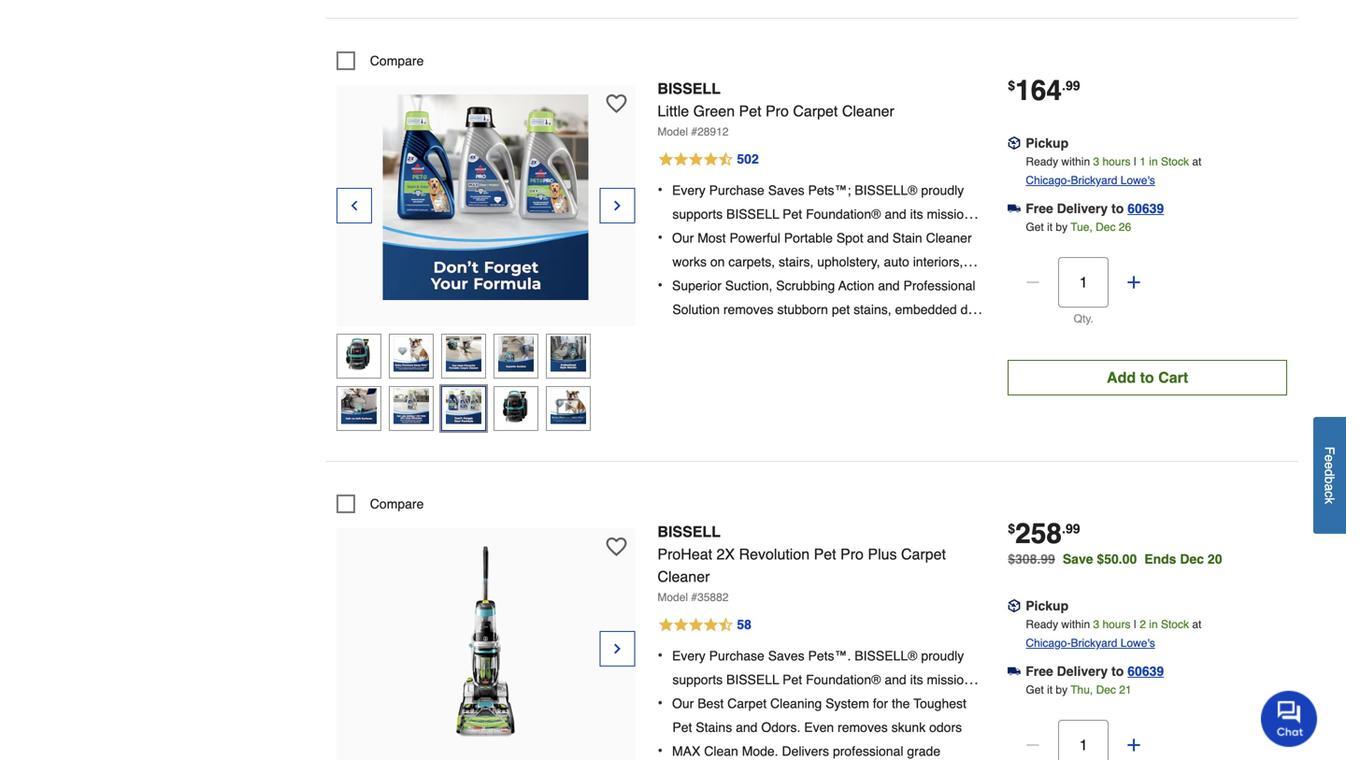 Task type: locate. For each thing, give the bounding box(es) containing it.
0 horizontal spatial pro
[[766, 102, 789, 120]]

2 supports from the top
[[673, 672, 723, 687]]

heart outline image for proheat
[[606, 537, 627, 557]]

0 vertical spatial 60639 button
[[1128, 199, 1164, 218]]

saves left pets™.
[[768, 648, 805, 663]]

3 inside ready within 3 hours | 1 in stock at chicago-brickyard lowe's
[[1093, 155, 1100, 168]]

bissell®
[[855, 183, 918, 198], [855, 648, 918, 663]]

brickyard up thu,
[[1071, 637, 1118, 650]]

4.5 stars image containing 502
[[658, 149, 760, 171]]

60639
[[1128, 201, 1164, 216], [1128, 664, 1164, 679]]

1 e from the top
[[1322, 455, 1337, 462]]

2 vertical spatial cleaner
[[658, 568, 710, 585]]

3 inside ready within 3 hours | 2 in stock at chicago-brickyard lowe's
[[1093, 618, 1100, 631]]

suction,
[[725, 278, 773, 293]]

heart outline image left little
[[606, 93, 627, 114]]

saves for pet
[[768, 648, 805, 663]]

revolution
[[739, 545, 810, 563]]

mission for little green pet pro carpet cleaner
[[927, 207, 971, 222]]

//www.lowescdn.com/images/ui/no_image_available_lg.gif image
[[502, 389, 530, 424], [550, 389, 586, 424]]

pet for • our best carpet cleaning system for the toughest pet stains and odors. even removes skunk odors • max clean mode. delivers professional grade
[[673, 720, 692, 735]]

solution
[[673, 302, 720, 317]]

e up "b"
[[1322, 462, 1337, 469]]

purchase inside • every purchase saves pets™; bissell® proudly supports bissell pet foundation® and its mission to help save homeless pets
[[709, 183, 765, 198]]

58 button
[[658, 614, 986, 637]]

lowe's inside ready within 3 hours | 1 in stock at chicago-brickyard lowe's
[[1121, 174, 1155, 187]]

save inside • every purchase saves pets™; bissell® proudly supports bissell pet foundation® and its mission to help save homeless pets
[[715, 230, 743, 245]]

1 vertical spatial mission
[[927, 672, 971, 687]]

stock right 1
[[1161, 155, 1189, 168]]

0 vertical spatial get
[[1026, 221, 1044, 234]]

2 saves from the top
[[768, 648, 805, 663]]

1 vertical spatial within
[[1062, 618, 1090, 631]]

get for little green pet pro carpet cleaner
[[1026, 221, 1044, 234]]

2 //www.lowescdn.com/images/ui/no_image_available_lg.gif image from the left
[[550, 389, 586, 424]]

2 chicago-brickyard lowe's button from the top
[[1026, 634, 1155, 652]]

dec left 20
[[1180, 551, 1204, 566]]

1 at from the top
[[1192, 155, 1202, 168]]

minus image
[[1024, 273, 1043, 292]]

bissell® for little green pet pro carpet cleaner
[[855, 183, 918, 198]]

| inside ready within 3 hours | 2 in stock at chicago-brickyard lowe's
[[1134, 618, 1137, 631]]

1 vertical spatial help
[[687, 696, 712, 711]]

2 stepper number input field with increment and decrement buttons number field from the top
[[1059, 720, 1109, 760]]

1 vertical spatial chicago-
[[1026, 637, 1071, 650]]

lowe's inside ready within 3 hours | 2 in stock at chicago-brickyard lowe's
[[1121, 637, 1155, 650]]

homeless up "odors."
[[747, 696, 803, 711]]

homeless inside • every purchase saves pets™. bissell® proudly supports bissell pet foundation® and its mission to help save homeless pets
[[747, 696, 803, 711]]

.99
[[1062, 78, 1080, 93], [1062, 521, 1080, 536]]

2 free delivery to 60639 from the top
[[1026, 664, 1164, 679]]

21
[[1119, 683, 1132, 696]]

2 foundation® from the top
[[806, 672, 881, 687]]

foundation® inside • every purchase saves pets™; bissell® proudly supports bissell pet foundation® and its mission to help save homeless pets
[[806, 207, 881, 222]]

0 vertical spatial 3
[[1093, 155, 1100, 168]]

model down little
[[658, 125, 688, 138]]

1 vertical spatial stepper number input field with increment and decrement buttons number field
[[1059, 720, 1109, 760]]

pets for pro
[[806, 696, 831, 711]]

0 vertical spatial hours
[[1103, 155, 1131, 168]]

2 stock from the top
[[1161, 618, 1189, 631]]

its up stain
[[910, 207, 923, 222]]

0 horizontal spatial removes
[[723, 302, 774, 317]]

2 purchase from the top
[[709, 648, 765, 663]]

.99 for 164
[[1062, 78, 1080, 93]]

.99 inside $ 164 .99
[[1062, 78, 1080, 93]]

0 vertical spatial |
[[1134, 155, 1137, 168]]

lowe's for proheat 2x revolution pet pro plus carpet cleaner
[[1121, 637, 1155, 650]]

stock right 2
[[1161, 618, 1189, 631]]

2 in from the top
[[1149, 618, 1158, 631]]

save for #
[[715, 230, 743, 245]]

purchase inside • every purchase saves pets™. bissell® proudly supports bissell pet foundation® and its mission to help save homeless pets
[[709, 648, 765, 663]]

1 vertical spatial purchase
[[709, 648, 765, 663]]

purchase for cleaner
[[709, 648, 765, 663]]

5 • from the top
[[658, 694, 663, 711]]

0 vertical spatial chicago-
[[1026, 174, 1071, 187]]

chicago- inside ready within 3 hours | 2 in stock at chicago-brickyard lowe's
[[1026, 637, 1071, 650]]

gallery item 7 image
[[383, 94, 589, 300]]

dec left 26
[[1096, 221, 1116, 234]]

0 vertical spatial save
[[715, 230, 743, 245]]

3 • from the top
[[658, 276, 663, 294]]

1 vertical spatial pro
[[841, 545, 864, 563]]

bissell proheat 2x revolution pet pro plus carpet cleaner model # 35882
[[658, 523, 946, 604]]

0 vertical spatial chicago-brickyard lowe's button
[[1026, 171, 1155, 190]]

1 free from the top
[[1026, 201, 1053, 216]]

60639 up 26
[[1128, 201, 1164, 216]]

brickyard
[[1071, 174, 1118, 187], [1071, 637, 1118, 650]]

hours left 2
[[1103, 618, 1131, 631]]

2 brickyard from the top
[[1071, 637, 1118, 650]]

//www.lowescdn.com/images/ui/no_image_available_lg.gif image for video image
[[502, 389, 530, 424]]

bissell up proheat
[[658, 523, 721, 540]]

0 vertical spatial model
[[658, 125, 688, 138]]

stock inside ready within 3 hours | 2 in stock at chicago-brickyard lowe's
[[1161, 618, 1189, 631]]

1 vertical spatial |
[[1134, 618, 1137, 631]]

0 vertical spatial supports
[[673, 207, 723, 222]]

free delivery to 60639 for proheat 2x revolution pet pro plus carpet cleaner
[[1026, 664, 1164, 679]]

1 vertical spatial our
[[672, 696, 694, 711]]

0 vertical spatial .99
[[1062, 78, 1080, 93]]

carpet inside bissell little green pet pro carpet cleaner model # 28912
[[793, 102, 838, 120]]

plus image for minus icon
[[1125, 273, 1144, 292]]

professional
[[904, 278, 976, 293]]

its inside • every purchase saves pets™. bissell® proudly supports bissell pet foundation® and its mission to help save homeless pets
[[910, 672, 923, 687]]

dec for proheat 2x revolution pet pro plus carpet cleaner
[[1096, 683, 1116, 696]]

0 vertical spatial more
[[698, 278, 728, 293]]

1 proudly from the top
[[921, 183, 964, 198]]

mission up interiors, on the right top of page
[[927, 207, 971, 222]]

1 .99 from the top
[[1062, 78, 1080, 93]]

0 vertical spatial pro
[[766, 102, 789, 120]]

1 vertical spatial supports
[[673, 672, 723, 687]]

saves for pro
[[768, 183, 805, 198]]

our inside • our most powerful portable spot and stain cleaner works on carpets, stairs, upholstery, auto interiors, and more
[[672, 230, 694, 245]]

gallery item 0 image
[[383, 537, 589, 743]]

pet inside the • our best carpet cleaning system for the toughest pet stains and odors. even removes skunk odors • max clean mode. delivers professional grade
[[673, 720, 692, 735]]

hours inside ready within 3 hours | 1 in stock at chicago-brickyard lowe's
[[1103, 155, 1131, 168]]

60639 button for proheat 2x revolution pet pro plus carpet cleaner
[[1128, 662, 1164, 681]]

more down the on
[[698, 278, 728, 293]]

its inside • every purchase saves pets™; bissell® proudly supports bissell pet foundation® and its mission to help save homeless pets
[[910, 207, 923, 222]]

cleaner up interiors, on the right top of page
[[926, 230, 972, 245]]

mission
[[927, 207, 971, 222], [927, 672, 971, 687]]

more inside • superior suction, scrubbing action and professional solution removes stubborn pet stains, embedded dirt and more
[[698, 326, 728, 341]]

ready within 3 hours | 2 in stock at chicago-brickyard lowe's
[[1026, 618, 1202, 650]]

2 # from the top
[[691, 591, 698, 604]]

within down "save"
[[1062, 618, 1090, 631]]

add to cart button
[[1008, 360, 1287, 395]]

bissell
[[658, 80, 721, 97], [726, 207, 779, 222], [658, 523, 721, 540], [726, 672, 779, 687]]

supports inside • every purchase saves pets™. bissell® proudly supports bissell pet foundation® and its mission to help save homeless pets
[[673, 672, 723, 687]]

•
[[658, 181, 663, 198], [658, 229, 663, 246], [658, 276, 663, 294], [658, 646, 663, 664], [658, 694, 663, 711], [658, 742, 663, 759]]

within up get it by tue, dec 26
[[1062, 155, 1090, 168]]

0 vertical spatial bissell®
[[855, 183, 918, 198]]

2 hours from the top
[[1103, 618, 1131, 631]]

free for little green pet pro carpet cleaner
[[1026, 201, 1053, 216]]

carpet
[[793, 102, 838, 120], [901, 545, 946, 563], [727, 696, 767, 711]]

2
[[1140, 618, 1146, 631]]

0 vertical spatial removes
[[723, 302, 774, 317]]

1 chevron right image from the top
[[610, 196, 625, 215]]

brickyard inside ready within 3 hours | 2 in stock at chicago-brickyard lowe's
[[1071, 637, 1118, 650]]

delivery up the tue,
[[1057, 201, 1108, 216]]

cleaner for stain
[[926, 230, 972, 245]]

stepper number input field with increment and decrement buttons number field up qty.
[[1059, 257, 1109, 307]]

free
[[1026, 201, 1053, 216], [1026, 664, 1053, 679]]

3 for little green pet pro carpet cleaner
[[1093, 155, 1100, 168]]

saves
[[768, 183, 805, 198], [768, 648, 805, 663]]

stains
[[696, 720, 732, 735]]

1 vertical spatial foundation®
[[806, 672, 881, 687]]

1 vertical spatial every
[[672, 648, 706, 663]]

within inside ready within 3 hours | 1 in stock at chicago-brickyard lowe's
[[1062, 155, 1090, 168]]

1 delivery from the top
[[1057, 201, 1108, 216]]

proudly up stain
[[921, 183, 964, 198]]

proudly for little green pet pro carpet cleaner
[[921, 183, 964, 198]]

$ for 258
[[1008, 521, 1015, 536]]

1 homeless from the top
[[747, 230, 803, 245]]

and up stain
[[885, 207, 907, 222]]

3 left 1
[[1093, 155, 1100, 168]]

within
[[1062, 155, 1090, 168], [1062, 618, 1090, 631]]

1 vertical spatial homeless
[[747, 696, 803, 711]]

carpet right plus
[[901, 545, 946, 563]]

1 vertical spatial compare
[[370, 496, 424, 511]]

heart outline image
[[606, 93, 627, 114], [606, 537, 627, 557]]

.99 inside $ 258 .99
[[1062, 521, 1080, 536]]

60639 for little green pet pro carpet cleaner
[[1128, 201, 1164, 216]]

1 //www.lowescdn.com/images/ui/no_image_available_lg.gif image from the left
[[502, 389, 530, 424]]

mission inside • every purchase saves pets™; bissell® proudly supports bissell pet foundation® and its mission to help save homeless pets
[[927, 207, 971, 222]]

supports up "best"
[[673, 672, 723, 687]]

2 at from the top
[[1192, 618, 1202, 631]]

1 hours from the top
[[1103, 155, 1131, 168]]

homeless up stairs,
[[747, 230, 803, 245]]

a
[[1322, 484, 1337, 491]]

1 more from the top
[[698, 278, 728, 293]]

to up works
[[673, 230, 683, 245]]

2 ready from the top
[[1026, 618, 1058, 631]]

$50.00
[[1097, 551, 1137, 566]]

1 vertical spatial 60639 button
[[1128, 662, 1164, 681]]

help
[[687, 230, 712, 245], [687, 696, 712, 711]]

1 free delivery to 60639 from the top
[[1026, 201, 1164, 216]]

2 proudly from the top
[[921, 648, 964, 663]]

at inside ready within 3 hours | 1 in stock at chicago-brickyard lowe's
[[1192, 155, 1202, 168]]

1 horizontal spatial carpet
[[793, 102, 838, 120]]

more
[[698, 278, 728, 293], [698, 326, 728, 341]]

4.5 stars image
[[658, 149, 760, 171], [658, 614, 753, 637]]

for
[[873, 696, 888, 711]]

1 # from the top
[[691, 125, 698, 138]]

1 vertical spatial chevron right image
[[610, 639, 625, 658]]

k
[[1322, 497, 1337, 504]]

pet
[[832, 302, 850, 317]]

it for proheat 2x revolution pet pro plus carpet cleaner
[[1047, 683, 1053, 696]]

1 vertical spatial free delivery to 60639
[[1026, 664, 1164, 679]]

2 save from the top
[[715, 696, 743, 711]]

1 plus image from the top
[[1125, 273, 1144, 292]]

proudly inside • every purchase saves pets™; bissell® proudly supports bissell pet foundation® and its mission to help save homeless pets
[[921, 183, 964, 198]]

actual price $258.99 element
[[1008, 517, 1080, 550]]

in inside ready within 3 hours | 1 in stock at chicago-brickyard lowe's
[[1149, 155, 1158, 168]]

odors
[[929, 720, 962, 735]]

$ inside $ 164 .99
[[1008, 78, 1015, 93]]

pickup right pickup image
[[1026, 135, 1069, 150]]

our
[[672, 230, 694, 245], [672, 696, 694, 711]]

2 3 from the top
[[1093, 618, 1100, 631]]

1
[[1140, 155, 1146, 168]]

chicago- for little green pet pro carpet cleaner
[[1026, 174, 1071, 187]]

lowe's for little green pet pro carpet cleaner
[[1121, 174, 1155, 187]]

every inside • every purchase saves pets™; bissell® proudly supports bissell pet foundation® and its mission to help save homeless pets
[[672, 183, 706, 198]]

bissell® inside • every purchase saves pets™. bissell® proudly supports bissell pet foundation® and its mission to help save homeless pets
[[855, 648, 918, 663]]

pet inside • every purchase saves pets™. bissell® proudly supports bissell pet foundation® and its mission to help save homeless pets
[[783, 672, 802, 687]]

1 60639 button from the top
[[1128, 199, 1164, 218]]

cleaner inside bissell proheat 2x revolution pet pro plus carpet cleaner model # 35882
[[658, 568, 710, 585]]

heart outline image left proheat
[[606, 537, 627, 557]]

our left "best"
[[672, 696, 694, 711]]

4.5 stars image for #
[[658, 149, 760, 171]]

0 vertical spatial pets
[[806, 230, 831, 245]]

# down proheat
[[691, 591, 698, 604]]

professional
[[833, 744, 904, 759]]

it
[[1047, 221, 1053, 234], [1047, 683, 1053, 696]]

pets left spot
[[806, 230, 831, 245]]

1 60639 from the top
[[1128, 201, 1164, 216]]

3 for proheat 2x revolution pet pro plus carpet cleaner
[[1093, 618, 1100, 631]]

0 vertical spatial stepper number input field with increment and decrement buttons number field
[[1059, 257, 1109, 307]]

1 foundation® from the top
[[806, 207, 881, 222]]

pets inside • every purchase saves pets™. bissell® proudly supports bissell pet foundation® and its mission to help save homeless pets
[[806, 696, 831, 711]]

hours left 1
[[1103, 155, 1131, 168]]

0 vertical spatial at
[[1192, 155, 1202, 168]]

save up the on
[[715, 230, 743, 245]]

spot
[[837, 230, 864, 245]]

2 help from the top
[[687, 696, 712, 711]]

pickup
[[1026, 135, 1069, 150], [1026, 598, 1069, 613]]

1 vertical spatial at
[[1192, 618, 1202, 631]]

plus
[[868, 545, 897, 563]]

saves inside • every purchase saves pets™. bissell® proudly supports bissell pet foundation® and its mission to help save homeless pets
[[768, 648, 805, 663]]

brickyard up the tue,
[[1071, 174, 1118, 187]]

homeless inside • every purchase saves pets™; bissell® proudly supports bissell pet foundation® and its mission to help save homeless pets
[[747, 230, 803, 245]]

get left thu,
[[1026, 683, 1044, 696]]

2 model from the top
[[658, 591, 688, 604]]

1 save from the top
[[715, 230, 743, 245]]

brickyard inside ready within 3 hours | 1 in stock at chicago-brickyard lowe's
[[1071, 174, 1118, 187]]

pro inside bissell proheat 2x revolution pet pro plus carpet cleaner model # 35882
[[841, 545, 864, 563]]

2 by from the top
[[1056, 683, 1068, 696]]

ready down $308.99
[[1026, 618, 1058, 631]]

60639 up 21
[[1128, 664, 1164, 679]]

0 vertical spatial by
[[1056, 221, 1068, 234]]

1 vertical spatial delivery
[[1057, 664, 1108, 679]]

60639 button up 21
[[1128, 662, 1164, 681]]

save inside • every purchase saves pets™. bissell® proudly supports bissell pet foundation® and its mission to help save homeless pets
[[715, 696, 743, 711]]

0 vertical spatial stock
[[1161, 155, 1189, 168]]

1002790032 element
[[336, 51, 424, 70]]

pets inside • every purchase saves pets™; bissell® proudly supports bissell pet foundation® and its mission to help save homeless pets
[[806, 230, 831, 245]]

homeless for #
[[747, 230, 803, 245]]

1 vertical spatial #
[[691, 591, 698, 604]]

1 • from the top
[[658, 181, 663, 198]]

hours inside ready within 3 hours | 2 in stock at chicago-brickyard lowe's
[[1103, 618, 1131, 631]]

its for proheat 2x revolution pet pro plus carpet cleaner
[[910, 672, 923, 687]]

35882
[[698, 591, 729, 604]]

1 vertical spatial more
[[698, 326, 728, 341]]

it left the tue,
[[1047, 221, 1053, 234]]

1 ready from the top
[[1026, 155, 1058, 168]]

pets up even
[[806, 696, 831, 711]]

save
[[715, 230, 743, 245], [715, 696, 743, 711]]

ready inside ready within 3 hours | 2 in stock at chicago-brickyard lowe's
[[1026, 618, 1058, 631]]

minus image
[[1024, 736, 1043, 754]]

help up works
[[687, 230, 712, 245]]

portable
[[784, 230, 833, 245]]

more down solution
[[698, 326, 728, 341]]

our inside the • our best carpet cleaning system for the toughest pet stains and odors. even removes skunk odors • max clean mode. delivers professional grade
[[672, 696, 694, 711]]

1 vertical spatial plus image
[[1125, 736, 1144, 754]]

1 vertical spatial removes
[[838, 720, 888, 735]]

help up stains
[[687, 696, 712, 711]]

model inside bissell proheat 2x revolution pet pro plus carpet cleaner model # 35882
[[658, 591, 688, 604]]

| left 2
[[1134, 618, 1137, 631]]

1 lowe's from the top
[[1121, 174, 1155, 187]]

carpet inside bissell proheat 2x revolution pet pro plus carpet cleaner model # 35882
[[901, 545, 946, 563]]

removes
[[723, 302, 774, 317], [838, 720, 888, 735]]

model inside bissell little green pet pro carpet cleaner model # 28912
[[658, 125, 688, 138]]

1 help from the top
[[687, 230, 712, 245]]

cleaner for carpet
[[658, 568, 710, 585]]

$ up $308.99
[[1008, 521, 1015, 536]]

1 vertical spatial hours
[[1103, 618, 1131, 631]]

4.5 stars image containing 58
[[658, 614, 753, 637]]

0 vertical spatial free
[[1026, 201, 1053, 216]]

at
[[1192, 155, 1202, 168], [1192, 618, 1202, 631]]

thumbnail image
[[341, 336, 377, 372], [393, 336, 429, 372], [446, 336, 481, 372], [498, 336, 534, 372], [550, 336, 586, 372], [341, 389, 377, 424], [393, 389, 429, 424], [446, 389, 481, 424]]

1 vertical spatial it
[[1047, 683, 1053, 696]]

2 $ from the top
[[1008, 521, 1015, 536]]

1 horizontal spatial //www.lowescdn.com/images/ui/no_image_available_lg.gif image
[[550, 389, 586, 424]]

1 compare from the top
[[370, 53, 424, 68]]

1 bissell® from the top
[[855, 183, 918, 198]]

free right truck filled icon
[[1026, 664, 1053, 679]]

1 vertical spatial ready
[[1026, 618, 1058, 631]]

0 vertical spatial carpet
[[793, 102, 838, 120]]

chicago-brickyard lowe's button up thu,
[[1026, 634, 1155, 652]]

# down green
[[691, 125, 698, 138]]

0 vertical spatial cleaner
[[842, 102, 895, 120]]

1 supports from the top
[[673, 207, 723, 222]]

$ inside $ 258 .99
[[1008, 521, 1015, 536]]

0 vertical spatial dec
[[1096, 221, 1116, 234]]

bissell up little
[[658, 80, 721, 97]]

embedded
[[895, 302, 957, 317]]

free for proheat 2x revolution pet pro plus carpet cleaner
[[1026, 664, 1053, 679]]

proudly for proheat 2x revolution pet pro plus carpet cleaner
[[921, 648, 964, 663]]

2 it from the top
[[1047, 683, 1053, 696]]

most
[[698, 230, 726, 245]]

1 vertical spatial chicago-brickyard lowe's button
[[1026, 634, 1155, 652]]

f
[[1322, 447, 1337, 455]]

| left 1
[[1134, 155, 1137, 168]]

every inside • every purchase saves pets™. bissell® proudly supports bissell pet foundation® and its mission to help save homeless pets
[[672, 648, 706, 663]]

1 vertical spatial 3
[[1093, 618, 1100, 631]]

1 vertical spatial .99
[[1062, 521, 1080, 536]]

1 stock from the top
[[1161, 155, 1189, 168]]

• inside • our most powerful portable spot and stain cleaner works on carpets, stairs, upholstery, auto interiors, and more
[[658, 229, 663, 246]]

0 horizontal spatial carpet
[[727, 696, 767, 711]]

pickup for proheat 2x revolution pet pro plus carpet cleaner
[[1026, 598, 1069, 613]]

1 vertical spatial 4.5 stars image
[[658, 614, 753, 637]]

delivery up thu,
[[1057, 664, 1108, 679]]

1 vertical spatial bissell®
[[855, 648, 918, 663]]

Stepper number input field with increment and decrement buttons number field
[[1059, 257, 1109, 307], [1059, 720, 1109, 760]]

0 vertical spatial compare
[[370, 53, 424, 68]]

foundation®
[[806, 207, 881, 222], [806, 672, 881, 687]]

pickup image
[[1008, 137, 1021, 150]]

0 vertical spatial proudly
[[921, 183, 964, 198]]

2 compare from the top
[[370, 496, 424, 511]]

4.5 stars image down 35882
[[658, 614, 753, 637]]

0 vertical spatial 60639
[[1128, 201, 1164, 216]]

0 vertical spatial ready
[[1026, 155, 1058, 168]]

0 vertical spatial foundation®
[[806, 207, 881, 222]]

saves left 'pets™;'
[[768, 183, 805, 198]]

toughest
[[914, 696, 967, 711]]

1 pets from the top
[[806, 230, 831, 245]]

free delivery to 60639 for little green pet pro carpet cleaner
[[1026, 201, 1164, 216]]

supports inside • every purchase saves pets™; bissell® proudly supports bissell pet foundation® and its mission to help save homeless pets
[[673, 207, 723, 222]]

dec
[[1096, 221, 1116, 234], [1180, 551, 1204, 566], [1096, 683, 1116, 696]]

• for • our best carpet cleaning system for the toughest pet stains and odors. even removes skunk odors • max clean mode. delivers professional grade
[[658, 694, 663, 711]]

help inside • every purchase saves pets™; bissell® proudly supports bissell pet foundation® and its mission to help save homeless pets
[[687, 230, 712, 245]]

502 button
[[658, 149, 986, 171]]

pickup image
[[1008, 599, 1021, 612]]

compare inside 5014106221 element
[[370, 496, 424, 511]]

0 vertical spatial homeless
[[747, 230, 803, 245]]

1 every from the top
[[672, 183, 706, 198]]

foundation® up spot
[[806, 207, 881, 222]]

pet right revolution
[[814, 545, 836, 563]]

0 vertical spatial heart outline image
[[606, 93, 627, 114]]

1 saves from the top
[[768, 183, 805, 198]]

0 vertical spatial within
[[1062, 155, 1090, 168]]

0 vertical spatial chevron right image
[[610, 196, 625, 215]]

0 horizontal spatial cleaner
[[658, 568, 710, 585]]

1 $ from the top
[[1008, 78, 1015, 93]]

1 by from the top
[[1056, 221, 1068, 234]]

2 get from the top
[[1026, 683, 1044, 696]]

at inside ready within 3 hours | 2 in stock at chicago-brickyard lowe's
[[1192, 618, 1202, 631]]

hours
[[1103, 155, 1131, 168], [1103, 618, 1131, 631]]

truck filled image
[[1008, 665, 1021, 678]]

0 vertical spatial every
[[672, 183, 706, 198]]

get left the tue,
[[1026, 221, 1044, 234]]

1 vertical spatial pickup
[[1026, 598, 1069, 613]]

2 lowe's from the top
[[1121, 637, 1155, 650]]

2 mission from the top
[[927, 672, 971, 687]]

and up mode.
[[736, 720, 758, 735]]

pickup right pickup icon
[[1026, 598, 1069, 613]]

2 | from the top
[[1134, 618, 1137, 631]]

60639 button up 26
[[1128, 199, 1164, 218]]

within for proheat 2x revolution pet pro plus carpet cleaner
[[1062, 618, 1090, 631]]

plus image down 21
[[1125, 736, 1144, 754]]

4.5 stars image down 28912
[[658, 149, 760, 171]]

supports up 'most'
[[673, 207, 723, 222]]

1 within from the top
[[1062, 155, 1090, 168]]

every up "best"
[[672, 648, 706, 663]]

stubborn
[[777, 302, 828, 317]]

0 horizontal spatial //www.lowescdn.com/images/ui/no_image_available_lg.gif image
[[502, 389, 530, 424]]

stairs,
[[779, 254, 814, 269]]

chicago-brickyard lowe's button up the tue,
[[1026, 171, 1155, 190]]

chicago- for proheat 2x revolution pet pro plus carpet cleaner
[[1026, 637, 1071, 650]]

save for cleaner
[[715, 696, 743, 711]]

dec left 21
[[1096, 683, 1116, 696]]

• for • every purchase saves pets™; bissell® proudly supports bissell pet foundation® and its mission to help save homeless pets
[[658, 181, 663, 198]]

free delivery to 60639 up thu,
[[1026, 664, 1164, 679]]

cleaner inside • our most powerful portable spot and stain cleaner works on carpets, stairs, upholstery, auto interiors, and more
[[926, 230, 972, 245]]

at right 1
[[1192, 155, 1202, 168]]

2 homeless from the top
[[747, 696, 803, 711]]

1 get from the top
[[1026, 221, 1044, 234]]

proudly up toughest
[[921, 648, 964, 663]]

1 it from the top
[[1047, 221, 1053, 234]]

0 vertical spatial brickyard
[[1071, 174, 1118, 187]]

to inside • every purchase saves pets™; bissell® proudly supports bissell pet foundation® and its mission to help save homeless pets
[[673, 230, 683, 245]]

pro right green
[[766, 102, 789, 120]]

pro left plus
[[841, 545, 864, 563]]

1 vertical spatial in
[[1149, 618, 1158, 631]]

to left "best"
[[673, 696, 683, 711]]

2 horizontal spatial cleaner
[[926, 230, 972, 245]]

in inside ready within 3 hours | 2 in stock at chicago-brickyard lowe's
[[1149, 618, 1158, 631]]

• for • every purchase saves pets™. bissell® proudly supports bissell pet foundation® and its mission to help save homeless pets
[[658, 646, 663, 664]]

• inside • superior suction, scrubbing action and professional solution removes stubborn pet stains, embedded dirt and more
[[658, 276, 663, 294]]

0 vertical spatial 4.5 stars image
[[658, 149, 760, 171]]

pet right green
[[739, 102, 762, 120]]

odors.
[[761, 720, 801, 735]]

its up toughest
[[910, 672, 923, 687]]

1 4.5 stars image from the top
[[658, 149, 760, 171]]

• inside • every purchase saves pets™. bissell® proudly supports bissell pet foundation® and its mission to help save homeless pets
[[658, 646, 663, 664]]

2 60639 button from the top
[[1128, 662, 1164, 681]]

delivery
[[1057, 201, 1108, 216], [1057, 664, 1108, 679]]

pro
[[766, 102, 789, 120], [841, 545, 864, 563]]

1 pickup from the top
[[1026, 135, 1069, 150]]

2 within from the top
[[1062, 618, 1090, 631]]

compare inside 1002790032 element
[[370, 53, 424, 68]]

0 vertical spatial help
[[687, 230, 712, 245]]

chicago-brickyard lowe's button
[[1026, 171, 1155, 190], [1026, 634, 1155, 652]]

2 more from the top
[[698, 326, 728, 341]]

# inside bissell proheat 2x revolution pet pro plus carpet cleaner model # 35882
[[691, 591, 698, 604]]

2 chevron right image from the top
[[610, 639, 625, 658]]

removes down 'suction,' at the right top of page
[[723, 302, 774, 317]]

1 its from the top
[[910, 207, 923, 222]]

add
[[1107, 369, 1136, 386]]

chicago-
[[1026, 174, 1071, 187], [1026, 637, 1071, 650]]

2 vertical spatial carpet
[[727, 696, 767, 711]]

#
[[691, 125, 698, 138], [691, 591, 698, 604]]

chevron right image
[[610, 196, 625, 215], [610, 639, 625, 658]]

58
[[737, 617, 752, 632]]

pet inside • every purchase saves pets™; bissell® proudly supports bissell pet foundation® and its mission to help save homeless pets
[[783, 207, 802, 222]]

0 vertical spatial plus image
[[1125, 273, 1144, 292]]

1 horizontal spatial pro
[[841, 545, 864, 563]]

//www.lowescdn.com/images/ui/no_image_available_lg.gif image for video icon
[[550, 389, 586, 424]]

1 chicago-brickyard lowe's button from the top
[[1026, 171, 1155, 190]]

every for cleaner
[[672, 648, 706, 663]]

brickyard for proheat 2x revolution pet pro plus carpet cleaner
[[1071, 637, 1118, 650]]

by left the tue,
[[1056, 221, 1068, 234]]

1 our from the top
[[672, 230, 694, 245]]

saves inside • every purchase saves pets™; bissell® proudly supports bissell pet foundation® and its mission to help save homeless pets
[[768, 183, 805, 198]]

chicago- inside ready within 3 hours | 1 in stock at chicago-brickyard lowe's
[[1026, 174, 1071, 187]]

pet
[[739, 102, 762, 120], [783, 207, 802, 222], [814, 545, 836, 563], [783, 672, 802, 687], [673, 720, 692, 735]]

carpet up the 502 button
[[793, 102, 838, 120]]

stock for little green pet pro carpet cleaner
[[1161, 155, 1189, 168]]

pets
[[806, 230, 831, 245], [806, 696, 831, 711]]

$ up pickup image
[[1008, 78, 1015, 93]]

cleaner up the 502 button
[[842, 102, 895, 120]]

plus image
[[1125, 273, 1144, 292], [1125, 736, 1144, 754]]

| for little green pet pro carpet cleaner
[[1134, 155, 1137, 168]]

superior
[[672, 278, 722, 293]]

1 vertical spatial pets
[[806, 696, 831, 711]]

1 vertical spatial by
[[1056, 683, 1068, 696]]

//www.lowescdn.com/images/ui/no_image_available_lg.gif image left video icon
[[502, 389, 530, 424]]

2 pickup from the top
[[1026, 598, 1069, 613]]

stepper number input field with increment and decrement buttons number field down thu,
[[1059, 720, 1109, 760]]

best
[[698, 696, 724, 711]]

2 pets from the top
[[806, 696, 831, 711]]

1 heart outline image from the top
[[606, 93, 627, 114]]

removes inside • superior suction, scrubbing action and professional solution removes stubborn pet stains, embedded dirt and more
[[723, 302, 774, 317]]

foundation® up 'system' on the bottom right of page
[[806, 672, 881, 687]]

1 | from the top
[[1134, 155, 1137, 168]]

powerful
[[730, 230, 781, 245]]

0 vertical spatial in
[[1149, 155, 1158, 168]]

ready inside ready within 3 hours | 1 in stock at chicago-brickyard lowe's
[[1026, 155, 1058, 168]]

pet up cleaning
[[783, 672, 802, 687]]

it left thu,
[[1047, 683, 1053, 696]]

1 mission from the top
[[927, 207, 971, 222]]

and
[[885, 207, 907, 222], [867, 230, 889, 245], [673, 278, 694, 293], [878, 278, 900, 293], [673, 326, 694, 341], [885, 672, 907, 687], [736, 720, 758, 735]]

28912
[[698, 125, 729, 138]]

lowe's down 1
[[1121, 174, 1155, 187]]

2 plus image from the top
[[1125, 736, 1144, 754]]

bissell inside bissell proheat 2x revolution pet pro plus carpet cleaner model # 35882
[[658, 523, 721, 540]]

1 vertical spatial heart outline image
[[606, 537, 627, 557]]

1 in from the top
[[1149, 155, 1158, 168]]

| inside ready within 3 hours | 1 in stock at chicago-brickyard lowe's
[[1134, 155, 1137, 168]]

2 • from the top
[[658, 229, 663, 246]]

interiors,
[[913, 254, 963, 269]]

proudly inside • every purchase saves pets™. bissell® proudly supports bissell pet foundation® and its mission to help save homeless pets
[[921, 648, 964, 663]]

1 vertical spatial carpet
[[901, 545, 946, 563]]

ready down $ 164 .99
[[1026, 155, 1058, 168]]

purchase down 502
[[709, 183, 765, 198]]

2 chicago- from the top
[[1026, 637, 1071, 650]]

compare
[[370, 53, 424, 68], [370, 496, 424, 511]]

4.5 stars image for cleaner
[[658, 614, 753, 637]]

1 model from the top
[[658, 125, 688, 138]]

1 vertical spatial $
[[1008, 521, 1015, 536]]

mission inside • every purchase saves pets™. bissell® proudly supports bissell pet foundation® and its mission to help save homeless pets
[[927, 672, 971, 687]]

save
[[1063, 551, 1093, 566]]

1 horizontal spatial removes
[[838, 720, 888, 735]]

system
[[826, 696, 869, 711]]

2 e from the top
[[1322, 462, 1337, 469]]

our up works
[[672, 230, 694, 245]]

2 free from the top
[[1026, 664, 1053, 679]]

1 brickyard from the top
[[1071, 174, 1118, 187]]

1 vertical spatial model
[[658, 591, 688, 604]]

0 vertical spatial $
[[1008, 78, 1015, 93]]

stepper number input field with increment and decrement buttons number field for minus icon
[[1059, 257, 1109, 307]]

heart outline image for little
[[606, 93, 627, 114]]

1 chicago- from the top
[[1026, 174, 1071, 187]]

1 vertical spatial brickyard
[[1071, 637, 1118, 650]]

2 horizontal spatial carpet
[[901, 545, 946, 563]]

save up stains
[[715, 696, 743, 711]]

0 vertical spatial lowe's
[[1121, 174, 1155, 187]]

2 heart outline image from the top
[[606, 537, 627, 557]]

1 purchase from the top
[[709, 183, 765, 198]]

supports for #
[[673, 207, 723, 222]]

2 .99 from the top
[[1062, 521, 1080, 536]]

2 4.5 stars image from the top
[[658, 614, 753, 637]]

2 every from the top
[[672, 648, 706, 663]]

1 vertical spatial its
[[910, 672, 923, 687]]

within inside ready within 3 hours | 2 in stock at chicago-brickyard lowe's
[[1062, 618, 1090, 631]]

help for #
[[687, 230, 712, 245]]

chicago- up the get it by thu, dec 21
[[1026, 637, 1071, 650]]

4 • from the top
[[658, 646, 663, 664]]

dirt
[[961, 302, 979, 317]]

• inside • every purchase saves pets™; bissell® proudly supports bissell pet foundation® and its mission to help save homeless pets
[[658, 181, 663, 198]]

0 vertical spatial saves
[[768, 183, 805, 198]]

1 3 from the top
[[1093, 155, 1100, 168]]

foundation® inside • every purchase saves pets™. bissell® proudly supports bissell pet foundation® and its mission to help save homeless pets
[[806, 672, 881, 687]]

action
[[838, 278, 874, 293]]

1 vertical spatial free
[[1026, 664, 1053, 679]]

2 delivery from the top
[[1057, 664, 1108, 679]]

bissell® inside • every purchase saves pets™; bissell® proudly supports bissell pet foundation® and its mission to help save homeless pets
[[855, 183, 918, 198]]

1 stepper number input field with increment and decrement buttons number field from the top
[[1059, 257, 1109, 307]]

1 vertical spatial cleaner
[[926, 230, 972, 245]]

stock inside ready within 3 hours | 1 in stock at chicago-brickyard lowe's
[[1161, 155, 1189, 168]]

0 vertical spatial purchase
[[709, 183, 765, 198]]

help inside • every purchase saves pets™. bissell® proudly supports bissell pet foundation® and its mission to help save homeless pets
[[687, 696, 712, 711]]

2 our from the top
[[672, 696, 694, 711]]

2 bissell® from the top
[[855, 648, 918, 663]]

pet up portable
[[783, 207, 802, 222]]

to right add
[[1140, 369, 1154, 386]]

free delivery to 60639 up the tue,
[[1026, 201, 1164, 216]]

in right 2
[[1149, 618, 1158, 631]]

1 vertical spatial stock
[[1161, 618, 1189, 631]]

compare for little green pet pro carpet cleaner
[[370, 53, 424, 68]]

every
[[672, 183, 706, 198], [672, 648, 706, 663]]

cleaner
[[842, 102, 895, 120], [926, 230, 972, 245], [658, 568, 710, 585]]

model left 35882
[[658, 591, 688, 604]]



Task type: vqa. For each thing, say whether or not it's contained in the screenshot.
Paint
no



Task type: describe. For each thing, give the bounding box(es) containing it.
f e e d b a c k button
[[1314, 417, 1346, 534]]

within for little green pet pro carpet cleaner
[[1062, 155, 1090, 168]]

homeless for cleaner
[[747, 696, 803, 711]]

b
[[1322, 476, 1337, 484]]

green
[[693, 102, 735, 120]]

and down auto
[[878, 278, 900, 293]]

ends
[[1145, 551, 1177, 566]]

our for •
[[672, 696, 694, 711]]

20
[[1208, 551, 1222, 566]]

258
[[1015, 517, 1062, 550]]

little
[[658, 102, 689, 120]]

at for little green pet pro carpet cleaner
[[1192, 155, 1202, 168]]

and inside • every purchase saves pets™. bissell® proudly supports bissell pet foundation® and its mission to help save homeless pets
[[885, 672, 907, 687]]

in for proheat 2x revolution pet pro plus carpet cleaner
[[1149, 618, 1158, 631]]

bissell® for proheat 2x revolution pet pro plus carpet cleaner
[[855, 648, 918, 663]]

pet inside bissell proheat 2x revolution pet pro plus carpet cleaner model # 35882
[[814, 545, 836, 563]]

delivers
[[782, 744, 829, 759]]

• for • superior suction, scrubbing action and professional solution removes stubborn pet stains, embedded dirt and more
[[658, 276, 663, 294]]

• every purchase saves pets™; bissell® proudly supports bissell pet foundation® and its mission to help save homeless pets
[[658, 181, 971, 245]]

was price $308.99 element
[[1008, 547, 1063, 566]]

pets for carpet
[[806, 230, 831, 245]]

grade
[[907, 744, 941, 759]]

stains,
[[854, 302, 892, 317]]

• our best carpet cleaning system for the toughest pet stains and odors. even removes skunk odors • max clean mode. delivers professional grade
[[658, 694, 980, 760]]

f e e d b a c k
[[1322, 447, 1337, 504]]

ends dec 20 element
[[1145, 551, 1230, 566]]

actual price $164.99 element
[[1008, 74, 1080, 106]]

purchase for #
[[709, 183, 765, 198]]

• superior suction, scrubbing action and professional solution removes stubborn pet stains, embedded dirt and more
[[658, 276, 979, 341]]

to inside • every purchase saves pets™. bissell® proudly supports bissell pet foundation® and its mission to help save homeless pets
[[673, 696, 683, 711]]

auto
[[884, 254, 909, 269]]

truck filled image
[[1008, 202, 1021, 215]]

hours for little green pet pro carpet cleaner
[[1103, 155, 1131, 168]]

and down solution
[[673, 326, 694, 341]]

pickup for little green pet pro carpet cleaner
[[1026, 135, 1069, 150]]

qty.
[[1074, 312, 1094, 325]]

cleaning
[[770, 696, 822, 711]]

pet for • every purchase saves pets™. bissell® proudly supports bissell pet foundation® and its mission to help save homeless pets
[[783, 672, 802, 687]]

plus image for minus image
[[1125, 736, 1144, 754]]

cleaner inside bissell little green pet pro carpet cleaner model # 28912
[[842, 102, 895, 120]]

clean
[[704, 744, 738, 759]]

bissell inside bissell little green pet pro carpet cleaner model # 28912
[[658, 80, 721, 97]]

26
[[1119, 221, 1131, 234]]

proheat
[[658, 545, 712, 563]]

get it by thu, dec 21
[[1026, 683, 1132, 696]]

stock for proheat 2x revolution pet pro plus carpet cleaner
[[1161, 618, 1189, 631]]

502
[[737, 151, 759, 166]]

delivery for proheat 2x revolution pet pro plus carpet cleaner
[[1057, 664, 1108, 679]]

add to cart
[[1107, 369, 1188, 386]]

its for little green pet pro carpet cleaner
[[910, 207, 923, 222]]

d
[[1322, 469, 1337, 476]]

carpet inside the • our best carpet cleaning system for the toughest pet stains and odors. even removes skunk odors • max clean mode. delivers professional grade
[[727, 696, 767, 711]]

video image
[[557, 397, 580, 420]]

6 • from the top
[[658, 742, 663, 759]]

pets™;
[[808, 183, 851, 198]]

compare for proheat 2x revolution pet pro plus carpet cleaner
[[370, 496, 424, 511]]

thu,
[[1071, 683, 1093, 696]]

delivery for little green pet pro carpet cleaner
[[1057, 201, 1108, 216]]

$308.99
[[1008, 551, 1055, 566]]

to up 21
[[1112, 664, 1124, 679]]

$ 164 .99
[[1008, 74, 1080, 106]]

1 vertical spatial dec
[[1180, 551, 1204, 566]]

pet inside bissell little green pet pro carpet cleaner model # 28912
[[739, 102, 762, 120]]

mode.
[[742, 744, 778, 759]]

pro inside bissell little green pet pro carpet cleaner model # 28912
[[766, 102, 789, 120]]

get it by tue, dec 26
[[1026, 221, 1131, 234]]

stepper number input field with increment and decrement buttons number field for minus image
[[1059, 720, 1109, 760]]

at for proheat 2x revolution pet pro plus carpet cleaner
[[1192, 618, 1202, 631]]

pet for • every purchase saves pets™; bissell® proudly supports bissell pet foundation® and its mission to help save homeless pets
[[783, 207, 802, 222]]

mission for proheat 2x revolution pet pro plus carpet cleaner
[[927, 672, 971, 687]]

in for little green pet pro carpet cleaner
[[1149, 155, 1158, 168]]

ready for little green pet pro carpet cleaner
[[1026, 155, 1058, 168]]

the
[[892, 696, 910, 711]]

ready for proheat 2x revolution pet pro plus carpet cleaner
[[1026, 618, 1058, 631]]

dec for little green pet pro carpet cleaner
[[1096, 221, 1116, 234]]

chevron left image
[[347, 196, 362, 215]]

bissell inside • every purchase saves pets™. bissell® proudly supports bissell pet foundation® and its mission to help save homeless pets
[[726, 672, 779, 687]]

by for proheat 2x revolution pet pro plus carpet cleaner
[[1056, 683, 1068, 696]]

• for • our most powerful portable spot and stain cleaner works on carpets, stairs, upholstery, auto interiors, and more
[[658, 229, 663, 246]]

tue,
[[1071, 221, 1093, 234]]

by for little green pet pro carpet cleaner
[[1056, 221, 1068, 234]]

.99 for 258
[[1062, 521, 1080, 536]]

bissell inside • every purchase saves pets™; bissell® proudly supports bissell pet foundation® and its mission to help save homeless pets
[[726, 207, 779, 222]]

to inside button
[[1140, 369, 1154, 386]]

pets™.
[[808, 648, 851, 663]]

164
[[1015, 74, 1062, 106]]

max
[[672, 744, 701, 759]]

# inside bissell little green pet pro carpet cleaner model # 28912
[[691, 125, 698, 138]]

every for #
[[672, 183, 706, 198]]

to up 26
[[1112, 201, 1124, 216]]

$ 258 .99
[[1008, 517, 1080, 550]]

upholstery,
[[817, 254, 880, 269]]

skunk
[[892, 720, 926, 735]]

savings save $50.00 element
[[1063, 551, 1230, 566]]

chicago-brickyard lowe's button for proheat 2x revolution pet pro plus carpet cleaner
[[1026, 634, 1155, 652]]

get for proheat 2x revolution pet pro plus carpet cleaner
[[1026, 683, 1044, 696]]

and down works
[[673, 278, 694, 293]]

• our most powerful portable spot and stain cleaner works on carpets, stairs, upholstery, auto interiors, and more
[[658, 229, 972, 293]]

supports for cleaner
[[673, 672, 723, 687]]

brickyard for little green pet pro carpet cleaner
[[1071, 174, 1118, 187]]

chat invite button image
[[1261, 690, 1318, 747]]

ready within 3 hours | 1 in stock at chicago-brickyard lowe's
[[1026, 155, 1202, 187]]

carpets,
[[729, 254, 775, 269]]

5014106221 element
[[336, 494, 424, 513]]

foundation® for carpet
[[806, 207, 881, 222]]

c
[[1322, 491, 1337, 497]]

and inside • every purchase saves pets™; bissell® proudly supports bissell pet foundation® and its mission to help save homeless pets
[[885, 207, 907, 222]]

removes inside the • our best carpet cleaning system for the toughest pet stains and odors. even removes skunk odors • max clean mode. delivers professional grade
[[838, 720, 888, 735]]

stain
[[893, 230, 922, 245]]

$308.99 save $50.00 ends dec 20
[[1008, 551, 1222, 566]]

and right spot
[[867, 230, 889, 245]]

foundation® for pro
[[806, 672, 881, 687]]

• every purchase saves pets™. bissell® proudly supports bissell pet foundation® and its mission to help save homeless pets
[[658, 646, 971, 711]]

hours for proheat 2x revolution pet pro plus carpet cleaner
[[1103, 618, 1131, 631]]

$ for 164
[[1008, 78, 1015, 93]]

cart
[[1158, 369, 1188, 386]]

our for more
[[672, 230, 694, 245]]

it for little green pet pro carpet cleaner
[[1047, 221, 1053, 234]]

chicago-brickyard lowe's button for little green pet pro carpet cleaner
[[1026, 171, 1155, 190]]

and inside the • our best carpet cleaning system for the toughest pet stains and odors. even removes skunk odors • max clean mode. delivers professional grade
[[736, 720, 758, 735]]

more inside • our most powerful portable spot and stain cleaner works on carpets, stairs, upholstery, auto interiors, and more
[[698, 278, 728, 293]]

60639 button for little green pet pro carpet cleaner
[[1128, 199, 1164, 218]]

| for proheat 2x revolution pet pro plus carpet cleaner
[[1134, 618, 1137, 631]]

scrubbing
[[776, 278, 835, 293]]

2x
[[717, 545, 735, 563]]

help for cleaner
[[687, 696, 712, 711]]

even
[[804, 720, 834, 735]]

60639 for proheat 2x revolution pet pro plus carpet cleaner
[[1128, 664, 1164, 679]]

video image
[[504, 397, 528, 420]]

bissell little green pet pro carpet cleaner model # 28912
[[658, 80, 895, 138]]

on
[[710, 254, 725, 269]]

works
[[673, 254, 707, 269]]



